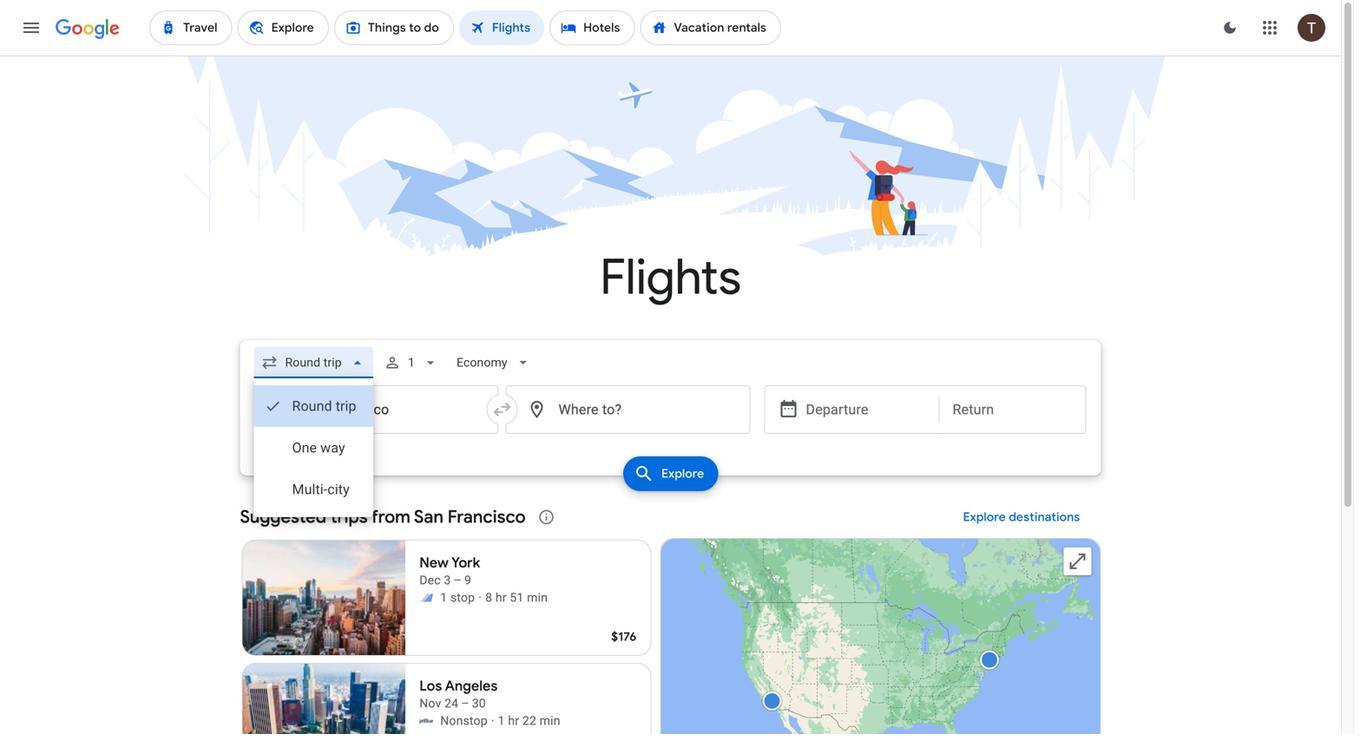 Task type: locate. For each thing, give the bounding box(es) containing it.
1 vertical spatial hr
[[508, 714, 519, 728]]

1
[[408, 355, 415, 370], [440, 591, 447, 605], [498, 714, 505, 728]]

51
[[510, 591, 524, 605]]

3 – 9
[[444, 573, 471, 588]]

nov
[[419, 697, 441, 711]]

1 vertical spatial 1
[[440, 591, 447, 605]]

trips
[[330, 506, 368, 528]]

hr right the 8
[[495, 591, 507, 605]]

suggested trips from san francisco
[[240, 506, 526, 528]]

8
[[485, 591, 492, 605]]

 image
[[478, 589, 482, 607]]

0 vertical spatial explore
[[661, 466, 704, 482]]

1 vertical spatial explore
[[963, 510, 1006, 525]]

None text field
[[254, 385, 499, 434]]

1 inside popup button
[[408, 355, 415, 370]]

explore for explore destinations
[[963, 510, 1006, 525]]

francisco
[[448, 506, 526, 528]]

explore inside explore button
[[661, 466, 704, 482]]

suggested trips from san francisco region
[[240, 496, 1101, 734]]

0 vertical spatial min
[[527, 591, 548, 605]]

1 vertical spatial min
[[540, 714, 560, 728]]

2 vertical spatial 1
[[498, 714, 505, 728]]

1 horizontal spatial 1
[[440, 591, 447, 605]]

select your ticket type. list box
[[254, 378, 373, 517]]

hr
[[495, 591, 507, 605], [508, 714, 519, 728]]

option
[[254, 385, 373, 427], [254, 427, 373, 469], [254, 469, 373, 510]]

explore down where to? text field
[[661, 466, 704, 482]]

1 horizontal spatial explore
[[963, 510, 1006, 525]]

1 button
[[377, 342, 446, 384]]

from
[[371, 506, 410, 528]]

min right 22
[[540, 714, 560, 728]]

2 horizontal spatial 1
[[498, 714, 505, 728]]

0 horizontal spatial hr
[[495, 591, 507, 605]]

$176
[[611, 629, 637, 645]]

min for york
[[527, 591, 548, 605]]

0 vertical spatial hr
[[495, 591, 507, 605]]

san
[[414, 506, 443, 528]]

1 for 1 stop
[[440, 591, 447, 605]]

0 horizontal spatial 1
[[408, 355, 415, 370]]

1 for 1
[[408, 355, 415, 370]]

Departure text field
[[806, 386, 926, 433]]

 image inside suggested trips from san francisco region
[[478, 589, 482, 607]]

frontier and spirit image
[[419, 591, 433, 605]]

0 horizontal spatial explore
[[661, 466, 704, 482]]

 image
[[491, 713, 494, 730]]

explore inside explore destinations button
[[963, 510, 1006, 525]]

los
[[419, 677, 442, 695]]

explore destinations button
[[942, 496, 1101, 538]]

dec
[[419, 573, 441, 588]]

2 option from the top
[[254, 427, 373, 469]]

176 US dollars text field
[[611, 629, 637, 645]]

Flight search field
[[226, 340, 1115, 517]]

None field
[[254, 347, 373, 378], [449, 347, 539, 378], [254, 347, 373, 378], [449, 347, 539, 378]]

hr left 22
[[508, 714, 519, 728]]

1 horizontal spatial hr
[[508, 714, 519, 728]]

jetblue image
[[419, 714, 433, 728]]

new york dec 3 – 9
[[419, 554, 480, 588]]

explore left destinations
[[963, 510, 1006, 525]]

explore
[[661, 466, 704, 482], [963, 510, 1006, 525]]

main menu image
[[21, 17, 42, 38]]

destinations
[[1009, 510, 1080, 525]]

3 option from the top
[[254, 469, 373, 510]]

min right 51
[[527, 591, 548, 605]]

min
[[527, 591, 548, 605], [540, 714, 560, 728]]

explore button
[[623, 457, 718, 491]]

explore for explore
[[661, 466, 704, 482]]

new
[[419, 554, 449, 572]]

0 vertical spatial 1
[[408, 355, 415, 370]]

1 for 1 hr 22 min
[[498, 714, 505, 728]]



Task type: vqa. For each thing, say whether or not it's contained in the screenshot.
up
no



Task type: describe. For each thing, give the bounding box(es) containing it.
Where to? text field
[[506, 385, 750, 434]]

8 hr 51 min
[[485, 591, 548, 605]]

1 option from the top
[[254, 385, 373, 427]]

york
[[451, 554, 480, 572]]

stop
[[450, 591, 475, 605]]

change appearance image
[[1209, 7, 1251, 49]]

min for angeles
[[540, 714, 560, 728]]

1 stop
[[440, 591, 475, 605]]

explore destinations
[[963, 510, 1080, 525]]

angeles
[[445, 677, 498, 695]]

hr for new york
[[495, 591, 507, 605]]

nonstop
[[440, 714, 488, 728]]

24 – 30
[[445, 697, 486, 711]]

22
[[522, 714, 536, 728]]

suggested
[[240, 506, 326, 528]]

Return text field
[[953, 386, 1072, 433]]

los angeles nov 24 – 30
[[419, 677, 498, 711]]

hr for los angeles
[[508, 714, 519, 728]]

1 hr 22 min
[[498, 714, 560, 728]]

flights
[[600, 247, 741, 309]]



